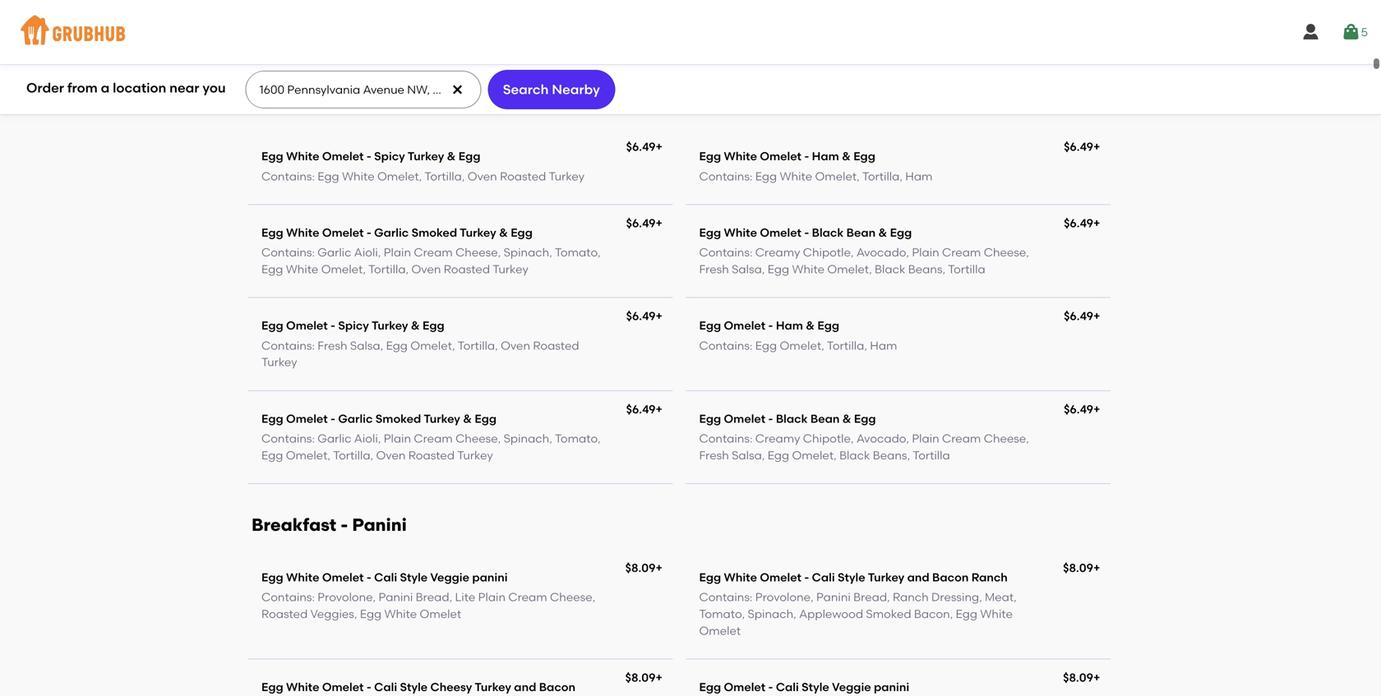 Task type: locate. For each thing, give the bounding box(es) containing it.
$8.09
[[626, 563, 656, 577], [1064, 563, 1094, 577], [626, 673, 656, 687], [1064, 673, 1094, 687]]

1 horizontal spatial and
[[908, 573, 930, 587]]

- inside 'egg omelet - black bean & egg contains: creamy chipotle, avocado, plain cream cheese, fresh salsa, egg omelet, black beans, tortilla'
[[769, 414, 774, 428]]

- inside egg white omelet - black bean & egg contains: creamy chipotle, avocado, plain cream cheese, fresh salsa, egg white omelet, black beans, tortilla
[[805, 227, 810, 241]]

tortilla
[[949, 264, 986, 278], [913, 450, 951, 464]]

egg
[[262, 151, 284, 165], [459, 151, 481, 165], [700, 151, 721, 165], [854, 151, 876, 165], [318, 171, 339, 185], [756, 171, 777, 185], [262, 227, 284, 241], [511, 227, 533, 241], [700, 227, 721, 241], [890, 227, 912, 241], [262, 264, 283, 278], [768, 264, 790, 278], [262, 321, 284, 335], [423, 321, 445, 335], [700, 321, 721, 335], [818, 321, 840, 335], [386, 340, 408, 354], [756, 340, 777, 354], [262, 414, 284, 428], [475, 414, 497, 428], [700, 414, 721, 428], [854, 414, 876, 428], [262, 450, 283, 464], [768, 450, 790, 464], [262, 573, 284, 587], [700, 573, 721, 587], [360, 609, 382, 623], [956, 609, 978, 623], [262, 682, 284, 696], [700, 682, 721, 696]]

1 aioli, from the top
[[354, 247, 381, 261]]

beans, inside 'egg omelet - black bean & egg contains: creamy chipotle, avocado, plain cream cheese, fresh salsa, egg omelet, black beans, tortilla'
[[873, 450, 911, 464]]

0 vertical spatial chipotle,
[[803, 247, 854, 261]]

cheese, inside egg white omelet - cali style veggie panini contains: provolone, panini bread, lite plain cream cheese, roasted veggies, egg white omelet
[[550, 592, 596, 606]]

& inside egg white omelet - black bean & egg contains: creamy chipotle, avocado, plain cream cheese, fresh salsa, egg white omelet, black beans, tortilla
[[879, 227, 888, 241]]

2 vertical spatial fresh
[[700, 450, 729, 464]]

$6.49 for egg white omelet - ham & egg contains: egg white omelet, tortilla, ham
[[1064, 142, 1094, 156]]

0 vertical spatial salsa,
[[732, 264, 765, 278]]

0 vertical spatial spicy
[[374, 151, 405, 165]]

1 horizontal spatial bacon
[[933, 573, 969, 587]]

style
[[400, 573, 428, 587], [838, 573, 866, 587], [400, 682, 428, 696], [802, 682, 830, 696]]

+
[[656, 142, 663, 156], [1094, 142, 1101, 156], [656, 218, 663, 232], [1094, 218, 1101, 232], [656, 311, 663, 325], [1094, 311, 1101, 325], [656, 404, 663, 418], [1094, 404, 1101, 418], [656, 563, 663, 577], [1094, 563, 1101, 577], [656, 673, 663, 687], [1094, 673, 1101, 687]]

0 horizontal spatial spicy
[[338, 321, 369, 335]]

provolone, inside egg white omelet - cali style turkey and bacon ranch contains: provolone, panini bread, ranch dressing, meat, tomato, spinach, applewood smoked bacon, egg white omelet
[[756, 592, 814, 606]]

$6.49 for egg white omelet - black bean & egg contains: creamy chipotle, avocado, plain cream cheese, fresh salsa, egg white omelet, black beans, tortilla
[[1064, 218, 1094, 232]]

breakfast
[[252, 95, 337, 116], [252, 517, 337, 538]]

0 horizontal spatial ranch
[[893, 592, 929, 606]]

$6.49 for egg white omelet - garlic smoked turkey & egg contains: garlic aioli, plain cream cheese, spinach, tomato, egg white omelet, tortilla, oven roasted turkey
[[626, 218, 656, 232]]

0 vertical spatial veggie
[[430, 573, 470, 587]]

1 vertical spatial tomato,
[[555, 433, 601, 447]]

2 horizontal spatial svg image
[[1342, 22, 1362, 42]]

creamy inside 'egg omelet - black bean & egg contains: creamy chipotle, avocado, plain cream cheese, fresh salsa, egg omelet, black beans, tortilla'
[[756, 433, 801, 447]]

1 horizontal spatial bread,
[[854, 592, 890, 606]]

1 vertical spatial bean
[[811, 414, 840, 428]]

0 vertical spatial avocado,
[[857, 247, 910, 261]]

panini
[[472, 573, 508, 587], [874, 682, 910, 696]]

5
[[1362, 25, 1369, 39]]

turkey
[[408, 151, 444, 165], [549, 171, 585, 185], [460, 227, 497, 241], [493, 264, 529, 278], [372, 321, 408, 335], [262, 357, 297, 371], [424, 414, 461, 428], [457, 450, 493, 464], [868, 573, 905, 587], [475, 682, 512, 696]]

0 vertical spatial beans,
[[909, 264, 946, 278]]

2 aioli, from the top
[[354, 433, 381, 447]]

+ for egg omelet - garlic smoked turkey & egg contains: garlic aioli, plain cream cheese, spinach, tomato, egg omelet, tortilla, oven roasted turkey
[[656, 404, 663, 418]]

omelet, inside egg omelet - spicy turkey & egg contains: fresh salsa, egg omelet, tortilla, oven roasted turkey
[[411, 340, 455, 354]]

0 vertical spatial smoked
[[412, 227, 457, 241]]

bean
[[847, 227, 876, 241], [811, 414, 840, 428]]

cali for turkey
[[812, 573, 835, 587]]

veggie inside egg white omelet - cali style veggie panini contains: provolone, panini bread, lite plain cream cheese, roasted veggies, egg white omelet
[[430, 573, 470, 587]]

1 horizontal spatial provolone,
[[756, 592, 814, 606]]

contains: inside egg white omelet - spicy turkey & egg contains: egg white omelet, tortilla, oven roasted turkey
[[262, 171, 315, 185]]

contains: inside egg omelet - ham & egg contains: egg omelet, tortilla, ham
[[700, 340, 753, 354]]

meat,
[[985, 592, 1017, 606]]

svg image inside 5 button
[[1342, 22, 1362, 42]]

ranch
[[972, 573, 1008, 587], [893, 592, 929, 606]]

egg omelet - spicy turkey & egg contains: fresh salsa, egg omelet, tortilla, oven roasted turkey
[[262, 321, 580, 371]]

aioli, inside egg white omelet - garlic smoked turkey & egg contains: garlic aioli, plain cream cheese, spinach, tomato, egg white omelet, tortilla, oven roasted turkey
[[354, 247, 381, 261]]

search nearby
[[503, 81, 600, 97]]

1 provolone, from the left
[[318, 592, 376, 606]]

salsa, inside egg white omelet - black bean & egg contains: creamy chipotle, avocado, plain cream cheese, fresh salsa, egg white omelet, black beans, tortilla
[[732, 264, 765, 278]]

1 vertical spatial creamy
[[756, 433, 801, 447]]

garlic
[[374, 227, 409, 241], [318, 247, 352, 261], [338, 414, 373, 428], [318, 433, 352, 447]]

you
[[203, 80, 226, 96]]

bacon
[[933, 573, 969, 587], [539, 682, 576, 696]]

contains: inside egg white omelet - garlic smoked turkey & egg contains: garlic aioli, plain cream cheese, spinach, tomato, egg white omelet, tortilla, oven roasted turkey
[[262, 247, 315, 261]]

0 horizontal spatial bacon
[[539, 682, 576, 696]]

fresh
[[700, 264, 729, 278], [318, 340, 348, 354], [700, 450, 729, 464]]

chipotle, inside 'egg omelet - black bean & egg contains: creamy chipotle, avocado, plain cream cheese, fresh salsa, egg omelet, black beans, tortilla'
[[803, 433, 854, 447]]

contains: inside 'egg omelet - black bean & egg contains: creamy chipotle, avocado, plain cream cheese, fresh salsa, egg omelet, black beans, tortilla'
[[700, 433, 753, 447]]

roasted inside egg omelet - spicy turkey & egg contains: fresh salsa, egg omelet, tortilla, oven roasted turkey
[[533, 340, 580, 354]]

veggie down applewood
[[832, 682, 872, 696]]

0 vertical spatial tomato,
[[555, 247, 601, 261]]

black
[[812, 227, 844, 241], [875, 264, 906, 278], [776, 414, 808, 428], [840, 450, 871, 464]]

contains: inside egg white omelet - black bean & egg contains: creamy chipotle, avocado, plain cream cheese, fresh salsa, egg white omelet, black beans, tortilla
[[700, 247, 753, 261]]

1 avocado, from the top
[[857, 247, 910, 261]]

0 horizontal spatial provolone,
[[318, 592, 376, 606]]

tortilla, inside egg white omelet - spicy turkey & egg contains: egg white omelet, tortilla, oven roasted turkey
[[425, 171, 465, 185]]

chipotle, inside egg white omelet - black bean & egg contains: creamy chipotle, avocado, plain cream cheese, fresh salsa, egg white omelet, black beans, tortilla
[[803, 247, 854, 261]]

1 vertical spatial smoked
[[376, 414, 421, 428]]

main navigation navigation
[[0, 0, 1382, 64]]

2 avocado, from the top
[[857, 433, 910, 447]]

1 horizontal spatial spicy
[[374, 151, 405, 165]]

+ for egg omelet - black bean & egg contains: creamy chipotle, avocado, plain cream cheese, fresh salsa, egg omelet, black beans, tortilla
[[1094, 404, 1101, 418]]

omelet,
[[378, 171, 422, 185], [815, 171, 860, 185], [321, 264, 366, 278], [828, 264, 872, 278], [411, 340, 455, 354], [780, 340, 825, 354], [286, 450, 331, 464], [792, 450, 837, 464]]

0 horizontal spatial bread,
[[416, 592, 453, 606]]

omelet inside egg white omelet - spicy turkey & egg contains: egg white omelet, tortilla, oven roasted turkey
[[322, 151, 364, 165]]

$6.49 for egg omelet - ham & egg contains: egg omelet, tortilla, ham
[[1064, 311, 1094, 325]]

and right cheesy
[[514, 682, 537, 696]]

smoked inside egg omelet - garlic smoked turkey & egg contains: garlic aioli, plain cream cheese, spinach, tomato, egg omelet, tortilla, oven roasted turkey
[[376, 414, 421, 428]]

spinach,
[[504, 247, 553, 261], [504, 433, 553, 447], [748, 609, 797, 623]]

cali inside egg white omelet - cali style turkey and bacon ranch contains: provolone, panini bread, ranch dressing, meat, tomato, spinach, applewood smoked bacon, egg white omelet
[[812, 573, 835, 587]]

smoked down egg white omelet - spicy turkey & egg contains: egg white omelet, tortilla, oven roasted turkey
[[412, 227, 457, 241]]

smoked
[[412, 227, 457, 241], [376, 414, 421, 428], [866, 609, 912, 623]]

provolone,
[[318, 592, 376, 606], [756, 592, 814, 606]]

smoked inside egg white omelet - garlic smoked turkey & egg contains: garlic aioli, plain cream cheese, spinach, tomato, egg white omelet, tortilla, oven roasted turkey
[[412, 227, 457, 241]]

tomato,
[[555, 247, 601, 261], [555, 433, 601, 447], [700, 609, 745, 623]]

oven
[[468, 171, 497, 185], [412, 264, 441, 278], [501, 340, 531, 354], [376, 450, 406, 464]]

egg omelet - black bean & egg contains: creamy chipotle, avocado, plain cream cheese, fresh salsa, egg omelet, black beans, tortilla
[[700, 414, 1030, 464]]

and
[[908, 573, 930, 587], [514, 682, 537, 696]]

bread, up applewood
[[854, 592, 890, 606]]

1 vertical spatial breakfast
[[252, 517, 337, 538]]

2 provolone, from the left
[[756, 592, 814, 606]]

ham
[[812, 151, 840, 165], [906, 171, 933, 185], [776, 321, 804, 335], [870, 340, 898, 354]]

0 horizontal spatial and
[[514, 682, 537, 696]]

$6.49 + for egg omelet - black bean & egg contains: creamy chipotle, avocado, plain cream cheese, fresh salsa, egg omelet, black beans, tortilla
[[1064, 404, 1101, 418]]

0 vertical spatial aioli,
[[354, 247, 381, 261]]

egg white omelet - cali style turkey and bacon ranch contains: provolone, panini bread, ranch dressing, meat, tomato, spinach, applewood smoked bacon, egg white omelet
[[700, 573, 1017, 640]]

& inside egg white omelet - garlic smoked turkey & egg contains: garlic aioli, plain cream cheese, spinach, tomato, egg white omelet, tortilla, oven roasted turkey
[[499, 227, 508, 241]]

0 horizontal spatial bean
[[811, 414, 840, 428]]

5 button
[[1342, 17, 1369, 47]]

1 vertical spatial fresh
[[318, 340, 348, 354]]

1 horizontal spatial veggie
[[832, 682, 872, 696]]

& inside the egg white omelet - ham & egg contains: egg white omelet, tortilla, ham
[[842, 151, 851, 165]]

plain inside egg white omelet - black bean & egg contains: creamy chipotle, avocado, plain cream cheese, fresh salsa, egg white omelet, black beans, tortilla
[[912, 247, 940, 261]]

salsa,
[[732, 264, 765, 278], [350, 340, 383, 354], [732, 450, 765, 464]]

0 vertical spatial and
[[908, 573, 930, 587]]

2 chipotle, from the top
[[803, 433, 854, 447]]

1 vertical spatial salsa,
[[350, 340, 383, 354]]

0 vertical spatial panini
[[472, 573, 508, 587]]

1 vertical spatial aioli,
[[354, 433, 381, 447]]

salsa, inside egg omelet - spicy turkey & egg contains: fresh salsa, egg omelet, tortilla, oven roasted turkey
[[350, 340, 383, 354]]

omelet inside 'egg omelet - black bean & egg contains: creamy chipotle, avocado, plain cream cheese, fresh salsa, egg omelet, black beans, tortilla'
[[724, 414, 766, 428]]

bean inside 'egg omelet - black bean & egg contains: creamy chipotle, avocado, plain cream cheese, fresh salsa, egg omelet, black beans, tortilla'
[[811, 414, 840, 428]]

cali for cheesy
[[374, 682, 397, 696]]

2 creamy from the top
[[756, 433, 801, 447]]

$8.09 +
[[626, 563, 663, 577], [1064, 563, 1101, 577], [626, 673, 663, 687], [1064, 673, 1101, 687]]

bacon,
[[915, 609, 954, 623]]

cheese, inside egg white omelet - black bean & egg contains: creamy chipotle, avocado, plain cream cheese, fresh salsa, egg white omelet, black beans, tortilla
[[984, 247, 1030, 261]]

0 vertical spatial tortilla
[[949, 264, 986, 278]]

panini
[[352, 517, 407, 538], [379, 592, 413, 606], [817, 592, 851, 606]]

1 vertical spatial veggie
[[832, 682, 872, 696]]

$6.49
[[626, 142, 656, 156], [1064, 142, 1094, 156], [626, 218, 656, 232], [1064, 218, 1094, 232], [626, 311, 656, 325], [1064, 311, 1094, 325], [626, 404, 656, 418], [1064, 404, 1094, 418]]

bread,
[[416, 592, 453, 606], [854, 592, 890, 606]]

1 creamy from the top
[[756, 247, 801, 261]]

1 vertical spatial chipotle,
[[803, 433, 854, 447]]

omelet inside egg omelet - spicy turkey & egg contains: fresh salsa, egg omelet, tortilla, oven roasted turkey
[[286, 321, 328, 335]]

cheese,
[[456, 247, 501, 261], [984, 247, 1030, 261], [456, 433, 501, 447], [984, 433, 1030, 447], [550, 592, 596, 606]]

&
[[447, 151, 456, 165], [842, 151, 851, 165], [499, 227, 508, 241], [879, 227, 888, 241], [411, 321, 420, 335], [806, 321, 815, 335], [463, 414, 472, 428], [843, 414, 852, 428]]

& inside egg omelet - ham & egg contains: egg omelet, tortilla, ham
[[806, 321, 815, 335]]

0 vertical spatial ranch
[[972, 573, 1008, 587]]

tortilla,
[[425, 171, 465, 185], [863, 171, 903, 185], [369, 264, 409, 278], [458, 340, 498, 354], [827, 340, 868, 354], [333, 450, 374, 464]]

spicy
[[374, 151, 405, 165], [338, 321, 369, 335]]

1 bread, from the left
[[416, 592, 453, 606]]

+ for egg white omelet - cali style turkey and bacon ranch contains: provolone, panini bread, ranch dressing, meat, tomato, spinach, applewood smoked bacon, egg white omelet
[[1094, 563, 1101, 577]]

style inside egg white omelet - cali style turkey and bacon ranch contains: provolone, panini bread, ranch dressing, meat, tomato, spinach, applewood smoked bacon, egg white omelet
[[838, 573, 866, 587]]

1 horizontal spatial ranch
[[972, 573, 1008, 587]]

oven inside egg omelet - spicy turkey & egg contains: fresh salsa, egg omelet, tortilla, oven roasted turkey
[[501, 340, 531, 354]]

0 vertical spatial fresh
[[700, 264, 729, 278]]

omelet inside the egg white omelet - ham & egg contains: egg white omelet, tortilla, ham
[[760, 151, 802, 165]]

contains:
[[262, 171, 315, 185], [700, 171, 753, 185], [262, 247, 315, 261], [700, 247, 753, 261], [262, 340, 315, 354], [700, 340, 753, 354], [262, 433, 315, 447], [700, 433, 753, 447], [262, 592, 315, 606], [700, 592, 753, 606]]

cream inside egg white omelet - cali style veggie panini contains: provolone, panini bread, lite plain cream cheese, roasted veggies, egg white omelet
[[509, 592, 548, 606]]

2 vertical spatial spinach,
[[748, 609, 797, 623]]

nearby
[[552, 81, 600, 97]]

ranch up meat,
[[972, 573, 1008, 587]]

0 horizontal spatial panini
[[472, 573, 508, 587]]

chipotle,
[[803, 247, 854, 261], [803, 433, 854, 447]]

smoked left bacon,
[[866, 609, 912, 623]]

tortilla, inside the egg white omelet - ham & egg contains: egg white omelet, tortilla, ham
[[863, 171, 903, 185]]

2 vertical spatial smoked
[[866, 609, 912, 623]]

provolone, up applewood
[[756, 592, 814, 606]]

ranch up bacon,
[[893, 592, 929, 606]]

creamy
[[756, 247, 801, 261], [756, 433, 801, 447]]

1 vertical spatial avocado,
[[857, 433, 910, 447]]

style inside egg white omelet - cali style veggie panini contains: provolone, panini bread, lite plain cream cheese, roasted veggies, egg white omelet
[[400, 573, 428, 587]]

0 vertical spatial spinach,
[[504, 247, 553, 261]]

salsa, inside 'egg omelet - black bean & egg contains: creamy chipotle, avocado, plain cream cheese, fresh salsa, egg omelet, black beans, tortilla'
[[732, 450, 765, 464]]

svg image
[[1302, 22, 1321, 42], [1342, 22, 1362, 42], [451, 83, 464, 96]]

$6.49 + for egg omelet - garlic smoked turkey & egg contains: garlic aioli, plain cream cheese, spinach, tomato, egg omelet, tortilla, oven roasted turkey
[[626, 404, 663, 418]]

cream
[[414, 247, 453, 261], [943, 247, 982, 261], [414, 433, 453, 447], [943, 433, 982, 447], [509, 592, 548, 606]]

2 breakfast from the top
[[252, 517, 337, 538]]

contains: inside egg white omelet - cali style turkey and bacon ranch contains: provolone, panini bread, ranch dressing, meat, tomato, spinach, applewood smoked bacon, egg white omelet
[[700, 592, 753, 606]]

2 vertical spatial salsa,
[[732, 450, 765, 464]]

0 vertical spatial bacon
[[933, 573, 969, 587]]

0 vertical spatial breakfast
[[252, 95, 337, 116]]

1 horizontal spatial panini
[[874, 682, 910, 696]]

1 breakfast from the top
[[252, 95, 337, 116]]

+ for egg white omelet - ham & egg contains: egg white omelet, tortilla, ham
[[1094, 142, 1101, 156]]

smoked down egg omelet - spicy turkey & egg contains: fresh salsa, egg omelet, tortilla, oven roasted turkey
[[376, 414, 421, 428]]

2 vertical spatial tomato,
[[700, 609, 745, 623]]

1 vertical spatial beans,
[[873, 450, 911, 464]]

1 vertical spatial tortilla
[[913, 450, 951, 464]]

bread, inside egg white omelet - cali style veggie panini contains: provolone, panini bread, lite plain cream cheese, roasted veggies, egg white omelet
[[416, 592, 453, 606]]

veggie
[[430, 573, 470, 587], [832, 682, 872, 696]]

tortilla, inside egg white omelet - garlic smoked turkey & egg contains: garlic aioli, plain cream cheese, spinach, tomato, egg white omelet, tortilla, oven roasted turkey
[[369, 264, 409, 278]]

0 vertical spatial creamy
[[756, 247, 801, 261]]

white
[[286, 151, 320, 165], [724, 151, 758, 165], [342, 171, 375, 185], [780, 171, 813, 185], [286, 227, 320, 241], [724, 227, 758, 241], [286, 264, 319, 278], [792, 264, 825, 278], [286, 573, 320, 587], [724, 573, 758, 587], [385, 609, 417, 623], [981, 609, 1013, 623], [286, 682, 320, 696]]

1 vertical spatial spicy
[[338, 321, 369, 335]]

bread, left lite at bottom
[[416, 592, 453, 606]]

and up bacon,
[[908, 573, 930, 587]]

breakfast for breakfast - panini
[[252, 517, 337, 538]]

cali inside egg white omelet - cali style veggie panini contains: provolone, panini bread, lite plain cream cheese, roasted veggies, egg white omelet
[[374, 573, 397, 587]]

- inside egg omelet - garlic smoked turkey & egg contains: garlic aioli, plain cream cheese, spinach, tomato, egg omelet, tortilla, oven roasted turkey
[[331, 414, 336, 428]]

1 chipotle, from the top
[[803, 247, 854, 261]]

- inside egg omelet - spicy turkey & egg contains: fresh salsa, egg omelet, tortilla, oven roasted turkey
[[331, 321, 336, 335]]

avocado,
[[857, 247, 910, 261], [857, 433, 910, 447]]

- inside egg omelet - ham & egg contains: egg omelet, tortilla, ham
[[769, 321, 774, 335]]

2 bread, from the left
[[854, 592, 890, 606]]

-
[[341, 95, 348, 116], [367, 151, 372, 165], [805, 151, 810, 165], [367, 227, 372, 241], [805, 227, 810, 241], [331, 321, 336, 335], [769, 321, 774, 335], [331, 414, 336, 428], [769, 414, 774, 428], [341, 517, 348, 538], [367, 573, 372, 587], [805, 573, 810, 587], [367, 682, 372, 696], [769, 682, 774, 696]]

1 horizontal spatial bean
[[847, 227, 876, 241]]

fresh inside egg white omelet - black bean & egg contains: creamy chipotle, avocado, plain cream cheese, fresh salsa, egg white omelet, black beans, tortilla
[[700, 264, 729, 278]]

plain
[[384, 247, 411, 261], [912, 247, 940, 261], [384, 433, 411, 447], [912, 433, 940, 447], [478, 592, 506, 606]]

dressing,
[[932, 592, 983, 606]]

egg white omelet - cali style cheesy turkey and bacon
[[262, 682, 576, 696]]

0 vertical spatial bean
[[847, 227, 876, 241]]

$6.49 +
[[626, 142, 663, 156], [1064, 142, 1101, 156], [626, 218, 663, 232], [1064, 218, 1101, 232], [626, 311, 663, 325], [1064, 311, 1101, 325], [626, 404, 663, 418], [1064, 404, 1101, 418]]

$6.49 + for egg white omelet - ham & egg contains: egg white omelet, tortilla, ham
[[1064, 142, 1101, 156]]

1 vertical spatial spinach,
[[504, 433, 553, 447]]

contains: inside egg omelet - spicy turkey & egg contains: fresh salsa, egg omelet, tortilla, oven roasted turkey
[[262, 340, 315, 354]]

egg white omelet - spicy turkey & egg contains: egg white omelet, tortilla, oven roasted turkey
[[262, 151, 585, 185]]

beans,
[[909, 264, 946, 278], [873, 450, 911, 464]]

0 horizontal spatial veggie
[[430, 573, 470, 587]]

omelet
[[322, 151, 364, 165], [760, 151, 802, 165], [322, 227, 364, 241], [760, 227, 802, 241], [286, 321, 328, 335], [724, 321, 766, 335], [286, 414, 328, 428], [724, 414, 766, 428], [322, 573, 364, 587], [760, 573, 802, 587], [420, 609, 462, 623], [700, 626, 741, 640], [322, 682, 364, 696], [724, 682, 766, 696]]

provolone, up veggies,
[[318, 592, 376, 606]]

+ for egg white omelet - garlic smoked turkey & egg contains: garlic aioli, plain cream cheese, spinach, tomato, egg white omelet, tortilla, oven roasted turkey
[[656, 218, 663, 232]]

aioli,
[[354, 247, 381, 261], [354, 433, 381, 447]]

panini inside egg white omelet - cali style turkey and bacon ranch contains: provolone, panini bread, ranch dressing, meat, tomato, spinach, applewood smoked bacon, egg white omelet
[[817, 592, 851, 606]]

1 vertical spatial and
[[514, 682, 537, 696]]

$6.49 for egg omelet - garlic smoked turkey & egg contains: garlic aioli, plain cream cheese, spinach, tomato, egg omelet, tortilla, oven roasted turkey
[[626, 404, 656, 418]]

roasted inside egg white omelet - spicy turkey & egg contains: egg white omelet, tortilla, oven roasted turkey
[[500, 171, 546, 185]]

order
[[26, 80, 64, 96]]

veggie up lite at bottom
[[430, 573, 470, 587]]

contains: inside egg omelet - garlic smoked turkey & egg contains: garlic aioli, plain cream cheese, spinach, tomato, egg omelet, tortilla, oven roasted turkey
[[262, 433, 315, 447]]

omelet inside egg white omelet - black bean & egg contains: creamy chipotle, avocado, plain cream cheese, fresh salsa, egg white omelet, black beans, tortilla
[[760, 227, 802, 241]]

cali
[[374, 573, 397, 587], [812, 573, 835, 587], [374, 682, 397, 696], [776, 682, 799, 696]]

oven inside egg omelet - garlic smoked turkey & egg contains: garlic aioli, plain cream cheese, spinach, tomato, egg omelet, tortilla, oven roasted turkey
[[376, 450, 406, 464]]

omelet, inside egg omelet - ham & egg contains: egg omelet, tortilla, ham
[[780, 340, 825, 354]]

roasted
[[500, 171, 546, 185], [444, 264, 490, 278], [533, 340, 580, 354], [409, 450, 455, 464], [262, 609, 308, 623]]



Task type: describe. For each thing, give the bounding box(es) containing it.
+ for egg white omelet - black bean & egg contains: creamy chipotle, avocado, plain cream cheese, fresh salsa, egg white omelet, black beans, tortilla
[[1094, 218, 1101, 232]]

$6.49 + for egg omelet - ham & egg contains: egg omelet, tortilla, ham
[[1064, 311, 1101, 325]]

Search Address search field
[[246, 72, 480, 108]]

egg omelet - cali style veggie panini
[[700, 682, 910, 696]]

& inside egg omelet - garlic smoked turkey & egg contains: garlic aioli, plain cream cheese, spinach, tomato, egg omelet, tortilla, oven roasted turkey
[[463, 414, 472, 428]]

- inside egg white omelet - spicy turkey & egg contains: egg white omelet, tortilla, oven roasted turkey
[[367, 151, 372, 165]]

oven inside egg white omelet - garlic smoked turkey & egg contains: garlic aioli, plain cream cheese, spinach, tomato, egg white omelet, tortilla, oven roasted turkey
[[412, 264, 441, 278]]

omelet, inside 'egg omelet - black bean & egg contains: creamy chipotle, avocado, plain cream cheese, fresh salsa, egg omelet, black beans, tortilla'
[[792, 450, 837, 464]]

near
[[170, 80, 199, 96]]

+ for egg omelet - ham & egg contains: egg omelet, tortilla, ham
[[1094, 311, 1101, 325]]

cheese, inside egg omelet - garlic smoked turkey & egg contains: garlic aioli, plain cream cheese, spinach, tomato, egg omelet, tortilla, oven roasted turkey
[[456, 433, 501, 447]]

1 vertical spatial bacon
[[539, 682, 576, 696]]

tomato, inside egg white omelet - garlic smoked turkey & egg contains: garlic aioli, plain cream cheese, spinach, tomato, egg white omelet, tortilla, oven roasted turkey
[[555, 247, 601, 261]]

quesadilla
[[352, 95, 446, 116]]

- inside the egg white omelet - ham & egg contains: egg white omelet, tortilla, ham
[[805, 151, 810, 165]]

smoked inside egg white omelet - cali style turkey and bacon ranch contains: provolone, panini bread, ranch dressing, meat, tomato, spinach, applewood smoked bacon, egg white omelet
[[866, 609, 912, 623]]

breakfast - panini
[[252, 517, 407, 538]]

$6.49 + for egg white omelet - garlic smoked turkey & egg contains: garlic aioli, plain cream cheese, spinach, tomato, egg white omelet, tortilla, oven roasted turkey
[[626, 218, 663, 232]]

+ for egg omelet - spicy turkey & egg contains: fresh salsa, egg omelet, tortilla, oven roasted turkey
[[656, 311, 663, 325]]

1 vertical spatial panini
[[874, 682, 910, 696]]

breakfast for breakfast - quesadilla
[[252, 95, 337, 116]]

1 horizontal spatial svg image
[[1302, 22, 1321, 42]]

bacon inside egg white omelet - cali style turkey and bacon ranch contains: provolone, panini bread, ranch dressing, meat, tomato, spinach, applewood smoked bacon, egg white omelet
[[933, 573, 969, 587]]

a
[[101, 80, 110, 96]]

tortilla, inside egg omelet - ham & egg contains: egg omelet, tortilla, ham
[[827, 340, 868, 354]]

applewood
[[800, 609, 864, 623]]

panini inside egg white omelet - cali style veggie panini contains: provolone, panini bread, lite plain cream cheese, roasted veggies, egg white omelet
[[472, 573, 508, 587]]

omelet, inside egg white omelet - black bean & egg contains: creamy chipotle, avocado, plain cream cheese, fresh salsa, egg white omelet, black beans, tortilla
[[828, 264, 872, 278]]

tomato, inside egg white omelet - cali style turkey and bacon ranch contains: provolone, panini bread, ranch dressing, meat, tomato, spinach, applewood smoked bacon, egg white omelet
[[700, 609, 745, 623]]

omelet, inside egg white omelet - garlic smoked turkey & egg contains: garlic aioli, plain cream cheese, spinach, tomato, egg white omelet, tortilla, oven roasted turkey
[[321, 264, 366, 278]]

fresh inside egg omelet - spicy turkey & egg contains: fresh salsa, egg omelet, tortilla, oven roasted turkey
[[318, 340, 348, 354]]

avocado, inside egg white omelet - black bean & egg contains: creamy chipotle, avocado, plain cream cheese, fresh salsa, egg white omelet, black beans, tortilla
[[857, 247, 910, 261]]

0 horizontal spatial svg image
[[451, 83, 464, 96]]

omelet, inside egg white omelet - spicy turkey & egg contains: egg white omelet, tortilla, oven roasted turkey
[[378, 171, 422, 185]]

egg omelet - garlic smoked turkey & egg contains: garlic aioli, plain cream cheese, spinach, tomato, egg omelet, tortilla, oven roasted turkey
[[262, 414, 601, 464]]

contains: inside egg white omelet - cali style veggie panini contains: provolone, panini bread, lite plain cream cheese, roasted veggies, egg white omelet
[[262, 592, 315, 606]]

cheese, inside egg white omelet - garlic smoked turkey & egg contains: garlic aioli, plain cream cheese, spinach, tomato, egg white omelet, tortilla, oven roasted turkey
[[456, 247, 501, 261]]

& inside egg omelet - spicy turkey & egg contains: fresh salsa, egg omelet, tortilla, oven roasted turkey
[[411, 321, 420, 335]]

roasted inside egg white omelet - cali style veggie panini contains: provolone, panini bread, lite plain cream cheese, roasted veggies, egg white omelet
[[262, 609, 308, 623]]

plain inside egg white omelet - garlic smoked turkey & egg contains: garlic aioli, plain cream cheese, spinach, tomato, egg white omelet, tortilla, oven roasted turkey
[[384, 247, 411, 261]]

bread, inside egg white omelet - cali style turkey and bacon ranch contains: provolone, panini bread, ranch dressing, meat, tomato, spinach, applewood smoked bacon, egg white omelet
[[854, 592, 890, 606]]

order from a location near you
[[26, 80, 226, 96]]

- inside egg white omelet - garlic smoked turkey & egg contains: garlic aioli, plain cream cheese, spinach, tomato, egg white omelet, tortilla, oven roasted turkey
[[367, 227, 372, 241]]

- inside egg white omelet - cali style veggie panini contains: provolone, panini bread, lite plain cream cheese, roasted veggies, egg white omelet
[[367, 573, 372, 587]]

panini inside egg white omelet - cali style veggie panini contains: provolone, panini bread, lite plain cream cheese, roasted veggies, egg white omelet
[[379, 592, 413, 606]]

tomato, inside egg omelet - garlic smoked turkey & egg contains: garlic aioli, plain cream cheese, spinach, tomato, egg omelet, tortilla, oven roasted turkey
[[555, 433, 601, 447]]

omelet, inside egg omelet - garlic smoked turkey & egg contains: garlic aioli, plain cream cheese, spinach, tomato, egg omelet, tortilla, oven roasted turkey
[[286, 450, 331, 464]]

creamy inside egg white omelet - black bean & egg contains: creamy chipotle, avocado, plain cream cheese, fresh salsa, egg white omelet, black beans, tortilla
[[756, 247, 801, 261]]

cream inside egg omelet - garlic smoked turkey & egg contains: garlic aioli, plain cream cheese, spinach, tomato, egg omelet, tortilla, oven roasted turkey
[[414, 433, 453, 447]]

contains: inside the egg white omelet - ham & egg contains: egg white omelet, tortilla, ham
[[700, 171, 753, 185]]

+ for egg white omelet - spicy turkey & egg contains: egg white omelet, tortilla, oven roasted turkey
[[656, 142, 663, 156]]

roasted inside egg omelet - garlic smoked turkey & egg contains: garlic aioli, plain cream cheese, spinach, tomato, egg omelet, tortilla, oven roasted turkey
[[409, 450, 455, 464]]

spinach, inside egg white omelet - garlic smoked turkey & egg contains: garlic aioli, plain cream cheese, spinach, tomato, egg white omelet, tortilla, oven roasted turkey
[[504, 247, 553, 261]]

omelet inside egg omelet - ham & egg contains: egg omelet, tortilla, ham
[[724, 321, 766, 335]]

+ for egg white omelet - cali style veggie panini contains: provolone, panini bread, lite plain cream cheese, roasted veggies, egg white omelet
[[656, 563, 663, 577]]

$6.49 for egg white omelet - spicy turkey & egg contains: egg white omelet, tortilla, oven roasted turkey
[[626, 142, 656, 156]]

cheese, inside 'egg omelet - black bean & egg contains: creamy chipotle, avocado, plain cream cheese, fresh salsa, egg omelet, black beans, tortilla'
[[984, 433, 1030, 447]]

cali for veggie
[[374, 573, 397, 587]]

omelet inside egg white omelet - garlic smoked turkey & egg contains: garlic aioli, plain cream cheese, spinach, tomato, egg white omelet, tortilla, oven roasted turkey
[[322, 227, 364, 241]]

plain inside egg omelet - garlic smoked turkey & egg contains: garlic aioli, plain cream cheese, spinach, tomato, egg omelet, tortilla, oven roasted turkey
[[384, 433, 411, 447]]

breakfast - quesadilla
[[252, 95, 446, 116]]

tortilla, inside egg omelet - spicy turkey & egg contains: fresh salsa, egg omelet, tortilla, oven roasted turkey
[[458, 340, 498, 354]]

spinach, inside egg white omelet - cali style turkey and bacon ranch contains: provolone, panini bread, ranch dressing, meat, tomato, spinach, applewood smoked bacon, egg white omelet
[[748, 609, 797, 623]]

$6.49 + for egg white omelet - black bean & egg contains: creamy chipotle, avocado, plain cream cheese, fresh salsa, egg white omelet, black beans, tortilla
[[1064, 218, 1101, 232]]

spicy inside egg omelet - spicy turkey & egg contains: fresh salsa, egg omelet, tortilla, oven roasted turkey
[[338, 321, 369, 335]]

from
[[67, 80, 98, 96]]

spinach, inside egg omelet - garlic smoked turkey & egg contains: garlic aioli, plain cream cheese, spinach, tomato, egg omelet, tortilla, oven roasted turkey
[[504, 433, 553, 447]]

& inside 'egg omelet - black bean & egg contains: creamy chipotle, avocado, plain cream cheese, fresh salsa, egg omelet, black beans, tortilla'
[[843, 414, 852, 428]]

egg white omelet - cali style veggie panini contains: provolone, panini bread, lite plain cream cheese, roasted veggies, egg white omelet
[[262, 573, 596, 623]]

style for cheesy
[[400, 682, 428, 696]]

avocado, inside 'egg omelet - black bean & egg contains: creamy chipotle, avocado, plain cream cheese, fresh salsa, egg omelet, black beans, tortilla'
[[857, 433, 910, 447]]

and inside egg white omelet - cali style turkey and bacon ranch contains: provolone, panini bread, ranch dressing, meat, tomato, spinach, applewood smoked bacon, egg white omelet
[[908, 573, 930, 587]]

egg omelet - ham & egg contains: egg omelet, tortilla, ham
[[700, 321, 898, 354]]

location
[[113, 80, 166, 96]]

cream inside egg white omelet - garlic smoked turkey & egg contains: garlic aioli, plain cream cheese, spinach, tomato, egg white omelet, tortilla, oven roasted turkey
[[414, 247, 453, 261]]

$6.49 + for egg white omelet - spicy turkey & egg contains: egg white omelet, tortilla, oven roasted turkey
[[626, 142, 663, 156]]

1 vertical spatial ranch
[[893, 592, 929, 606]]

aioli, inside egg omelet - garlic smoked turkey & egg contains: garlic aioli, plain cream cheese, spinach, tomato, egg omelet, tortilla, oven roasted turkey
[[354, 433, 381, 447]]

style for turkey
[[838, 573, 866, 587]]

cream inside egg white omelet - black bean & egg contains: creamy chipotle, avocado, plain cream cheese, fresh salsa, egg white omelet, black beans, tortilla
[[943, 247, 982, 261]]

egg white omelet - garlic smoked turkey & egg contains: garlic aioli, plain cream cheese, spinach, tomato, egg white omelet, tortilla, oven roasted turkey
[[262, 227, 601, 278]]

spicy inside egg white omelet - spicy turkey & egg contains: egg white omelet, tortilla, oven roasted turkey
[[374, 151, 405, 165]]

tortilla inside 'egg omelet - black bean & egg contains: creamy chipotle, avocado, plain cream cheese, fresh salsa, egg omelet, black beans, tortilla'
[[913, 450, 951, 464]]

veggies,
[[310, 609, 357, 623]]

- inside egg white omelet - cali style turkey and bacon ranch contains: provolone, panini bread, ranch dressing, meat, tomato, spinach, applewood smoked bacon, egg white omelet
[[805, 573, 810, 587]]

plain inside egg white omelet - cali style veggie panini contains: provolone, panini bread, lite plain cream cheese, roasted veggies, egg white omelet
[[478, 592, 506, 606]]

$6.49 for egg omelet - black bean & egg contains: creamy chipotle, avocado, plain cream cheese, fresh salsa, egg omelet, black beans, tortilla
[[1064, 404, 1094, 418]]

fresh inside 'egg omelet - black bean & egg contains: creamy chipotle, avocado, plain cream cheese, fresh salsa, egg omelet, black beans, tortilla'
[[700, 450, 729, 464]]

$6.49 + for egg omelet - spicy turkey & egg contains: fresh salsa, egg omelet, tortilla, oven roasted turkey
[[626, 311, 663, 325]]

& inside egg white omelet - spicy turkey & egg contains: egg white omelet, tortilla, oven roasted turkey
[[447, 151, 456, 165]]

cheesy
[[431, 682, 472, 696]]

egg white omelet - black bean & egg contains: creamy chipotle, avocado, plain cream cheese, fresh salsa, egg white omelet, black beans, tortilla
[[700, 227, 1030, 278]]

tortilla inside egg white omelet - black bean & egg contains: creamy chipotle, avocado, plain cream cheese, fresh salsa, egg white omelet, black beans, tortilla
[[949, 264, 986, 278]]

roasted inside egg white omelet - garlic smoked turkey & egg contains: garlic aioli, plain cream cheese, spinach, tomato, egg white omelet, tortilla, oven roasted turkey
[[444, 264, 490, 278]]

omelet inside egg omelet - garlic smoked turkey & egg contains: garlic aioli, plain cream cheese, spinach, tomato, egg omelet, tortilla, oven roasted turkey
[[286, 414, 328, 428]]

$6.49 for egg omelet - spicy turkey & egg contains: fresh salsa, egg omelet, tortilla, oven roasted turkey
[[626, 311, 656, 325]]

bean inside egg white omelet - black bean & egg contains: creamy chipotle, avocado, plain cream cheese, fresh salsa, egg white omelet, black beans, tortilla
[[847, 227, 876, 241]]

provolone, inside egg white omelet - cali style veggie panini contains: provolone, panini bread, lite plain cream cheese, roasted veggies, egg white omelet
[[318, 592, 376, 606]]

cream inside 'egg omelet - black bean & egg contains: creamy chipotle, avocado, plain cream cheese, fresh salsa, egg omelet, black beans, tortilla'
[[943, 433, 982, 447]]

plain inside 'egg omelet - black bean & egg contains: creamy chipotle, avocado, plain cream cheese, fresh salsa, egg omelet, black beans, tortilla'
[[912, 433, 940, 447]]

egg white omelet - ham & egg contains: egg white omelet, tortilla, ham
[[700, 151, 933, 185]]

style for veggie
[[400, 573, 428, 587]]

search
[[503, 81, 549, 97]]

search nearby button
[[488, 70, 615, 109]]

lite
[[455, 592, 476, 606]]

tortilla, inside egg omelet - garlic smoked turkey & egg contains: garlic aioli, plain cream cheese, spinach, tomato, egg omelet, tortilla, oven roasted turkey
[[333, 450, 374, 464]]



Task type: vqa. For each thing, say whether or not it's contained in the screenshot.
View all corresponding to Bowls
no



